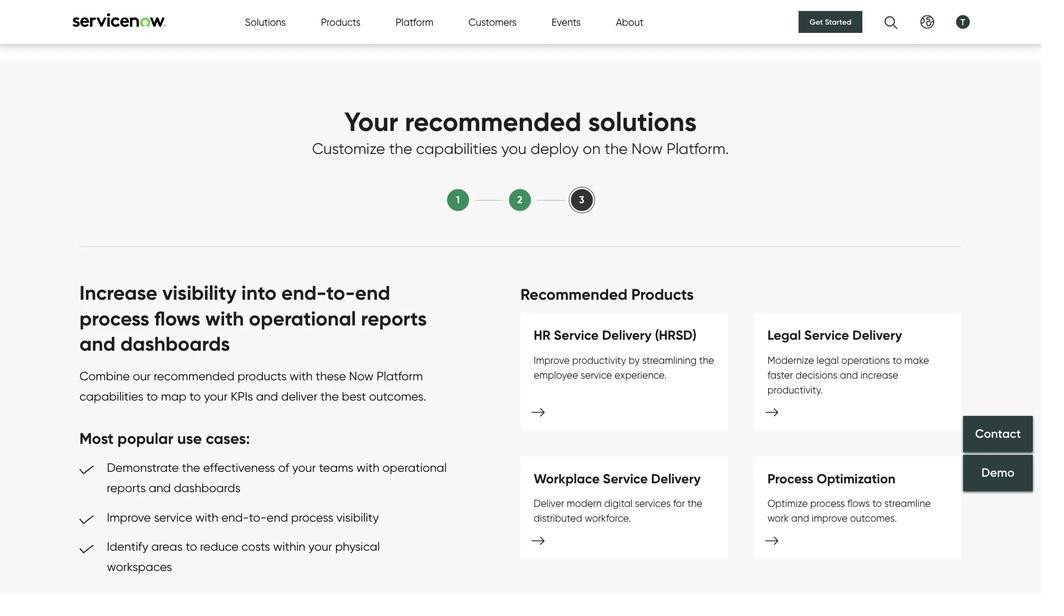 Task type: vqa. For each thing, say whether or not it's contained in the screenshot.
Now inside the Combine our recommended products with these Now Platform capabilities to map to your KPIs and deliver the best outcomes.
yes



Task type: describe. For each thing, give the bounding box(es) containing it.
operational inside demonstrate the effectiveness of your teams with operational reports and dashboards
[[383, 461, 447, 475]]

recommended
[[521, 285, 628, 304]]

contact for contact sales
[[893, 14, 927, 25]]

3
[[579, 194, 585, 206]]

map
[[161, 389, 187, 404]]

and inside increase visibility into end-to-end process flows with operational reports and dashboards
[[79, 332, 116, 357]]

visibility inside increase visibility into end-to-end process flows with operational reports and dashboards
[[162, 281, 237, 305]]

cases:
[[206, 429, 250, 449]]

your recommended solutions customize the capabilities you deploy on the now platform.
[[312, 105, 729, 158]]

operational inside increase visibility into end-to-end process flows with operational reports and dashboards
[[249, 306, 356, 331]]

improve
[[812, 513, 848, 525]]

solutions link
[[246, 0, 288, 43]]

delivery for workplace service delivery
[[651, 471, 701, 487]]

3 link
[[569, 187, 595, 214]]

service for legal
[[805, 327, 850, 344]]

streamlining
[[642, 354, 697, 367]]

service for workplace
[[603, 471, 648, 487]]

areas
[[151, 540, 183, 554]]

best
[[342, 389, 366, 404]]

these
[[316, 369, 346, 383]]

reports inside increase visibility into end-to-end process flows with operational reports and dashboards
[[361, 306, 427, 331]]

into
[[242, 281, 277, 305]]

2 link
[[507, 187, 533, 214]]

by
[[629, 354, 640, 367]]

streamline
[[885, 498, 931, 510]]

improve productivity by streamlining the employee service experience.
[[534, 354, 714, 381]]

with up reduce
[[195, 510, 218, 525]]

end- for with
[[221, 510, 249, 525]]

contact link
[[964, 416, 1033, 452]]

our
[[133, 369, 151, 383]]

modernize
[[768, 354, 814, 367]]

decisions
[[796, 369, 838, 381]]

platform.
[[667, 139, 729, 158]]

to left map
[[146, 389, 158, 404]]

faster
[[768, 369, 794, 381]]

kpis
[[231, 389, 253, 404]]

improve for demonstrate the effectiveness of your teams with operational reports and dashboards
[[107, 510, 151, 525]]

with inside combine our recommended products with these now platform capabilities to map to your kpis and deliver the best outcomes.
[[290, 369, 313, 383]]

solutions
[[588, 105, 697, 138]]

optimize process flows to streamline work and improve outcomes.
[[768, 498, 931, 525]]

physical
[[335, 540, 380, 554]]

your inside identify areas to reduce costs within your physical workspaces
[[309, 540, 332, 554]]

to- for into
[[326, 281, 355, 305]]

within
[[273, 540, 306, 554]]

get
[[810, 17, 823, 27]]

experience
[[139, 11, 207, 28]]

services
[[635, 498, 671, 510]]

(hrsd)
[[655, 327, 697, 344]]

service for hr
[[554, 327, 599, 344]]

your inside demonstrate the effectiveness of your teams with operational reports and dashboards
[[292, 461, 316, 475]]

employee
[[534, 369, 579, 381]]

increase
[[79, 281, 157, 305]]

most popular use cases:
[[79, 429, 250, 449]]

contact for contact
[[976, 426, 1022, 441]]

dashboards inside demonstrate the effectiveness of your teams with operational reports and dashboards
[[174, 481, 241, 496]]

platform link
[[383, 0, 421, 40]]

process for visibility
[[291, 510, 334, 525]]

service inside improve productivity by streamlining the employee service experience.
[[581, 369, 612, 381]]

productivity
[[573, 354, 626, 367]]

to inside modernize legal operations to make faster decisions and increase productivity.
[[893, 354, 902, 367]]

end- for into
[[282, 281, 326, 305]]

servicenow image
[[71, 13, 167, 27]]

products for products dropdown button on the top
[[321, 16, 361, 28]]

combine our recommended products with these now platform capabilities to map to your kpis and deliver the best outcomes.
[[79, 369, 426, 404]]

solutions for solutions popup button
[[245, 16, 286, 28]]

workplace service delivery
[[534, 471, 701, 487]]

combine
[[79, 369, 130, 383]]

with inside increase visibility into end-to-end process flows with operational reports and dashboards
[[205, 306, 244, 331]]

digital
[[604, 498, 633, 510]]

outcomes. inside combine our recommended products with these now platform capabilities to map to your kpis and deliver the best outcomes.
[[369, 389, 426, 404]]

solutions button
[[245, 15, 286, 29]]

employee
[[77, 11, 136, 28]]

increase
[[861, 369, 899, 381]]

improve for hr service delivery (hrsd)
[[534, 354, 570, 367]]

to inside optimize process flows to streamline work and improve outcomes.
[[873, 498, 882, 510]]

you
[[502, 139, 527, 158]]

contact sales link
[[879, 6, 965, 33]]

workforce.
[[585, 513, 631, 525]]

events button
[[552, 15, 581, 29]]

events
[[552, 16, 581, 28]]

modernize legal operations to make faster decisions and increase productivity.
[[768, 354, 930, 396]]

deliver modern digital services for the distributed workforce.
[[534, 498, 703, 525]]

effectiveness
[[203, 461, 275, 475]]

distributed
[[534, 513, 583, 525]]

the inside combine our recommended products with these now platform capabilities to map to your kpis and deliver the best outcomes.
[[321, 389, 339, 404]]

of
[[278, 461, 289, 475]]

get started link
[[799, 11, 863, 33]]

flows inside increase visibility into end-to-end process flows with operational reports and dashboards
[[154, 306, 200, 331]]

products for products link
[[315, 14, 355, 26]]

1 vertical spatial visibility
[[337, 510, 379, 525]]

now inside combine our recommended products with these now platform capabilities to map to your kpis and deliver the best outcomes.
[[349, 369, 374, 383]]

started
[[825, 17, 852, 27]]



Task type: locate. For each thing, give the bounding box(es) containing it.
reports inside demonstrate the effectiveness of your teams with operational reports and dashboards
[[107, 481, 146, 496]]

0 horizontal spatial visibility
[[162, 281, 237, 305]]

improve
[[534, 354, 570, 367], [107, 510, 151, 525]]

the inside deliver modern digital services for the distributed workforce.
[[688, 498, 703, 510]]

0 vertical spatial end-
[[282, 281, 326, 305]]

and down demonstrate
[[149, 481, 171, 496]]

1 horizontal spatial contact
[[976, 426, 1022, 441]]

employee experience
[[77, 11, 207, 28]]

delivery for hr service delivery (hrsd)
[[602, 327, 652, 344]]

now up best
[[349, 369, 374, 383]]

dashboards down 'effectiveness'
[[174, 481, 241, 496]]

with down into
[[205, 306, 244, 331]]

solutions for solutions "link"
[[246, 14, 288, 26]]

about button
[[616, 15, 644, 29]]

with right the teams
[[357, 461, 380, 475]]

end for with
[[267, 510, 288, 525]]

the right streamlining
[[699, 354, 714, 367]]

reports
[[361, 306, 427, 331], [107, 481, 146, 496]]

process inside optimize process flows to streamline work and improve outcomes.
[[811, 498, 845, 510]]

the right on
[[605, 139, 628, 158]]

process down increase
[[79, 306, 149, 331]]

customize
[[312, 139, 385, 158]]

0 vertical spatial contact
[[893, 14, 927, 25]]

process inside increase visibility into end-to-end process flows with operational reports and dashboards
[[79, 306, 149, 331]]

0 vertical spatial outcomes.
[[369, 389, 426, 404]]

1 horizontal spatial flows
[[848, 498, 870, 510]]

contact sales
[[893, 14, 951, 25]]

your left the kpis
[[204, 389, 228, 404]]

1 link
[[445, 187, 471, 214]]

flows inside optimize process flows to streamline work and improve outcomes.
[[848, 498, 870, 510]]

service down productivity in the bottom right of the page
[[581, 369, 612, 381]]

capabilities inside your recommended solutions customize the capabilities you deploy on the now platform.
[[416, 139, 498, 158]]

1 vertical spatial capabilities
[[79, 389, 143, 404]]

flows
[[154, 306, 200, 331], [848, 498, 870, 510]]

0 horizontal spatial process
[[79, 306, 149, 331]]

delivery up by
[[602, 327, 652, 344]]

1 horizontal spatial outcomes.
[[850, 513, 897, 525]]

end inside increase visibility into end-to-end process flows with operational reports and dashboards
[[355, 281, 390, 305]]

contact left sales
[[893, 14, 927, 25]]

workspaces
[[107, 560, 172, 575]]

about
[[616, 16, 644, 28]]

the down your
[[389, 139, 412, 158]]

1 vertical spatial reports
[[107, 481, 146, 496]]

0 horizontal spatial operational
[[249, 306, 356, 331]]

improve inside improve productivity by streamlining the employee service experience.
[[534, 354, 570, 367]]

platform for the platform "dropdown button"
[[396, 16, 434, 28]]

end- up reduce
[[221, 510, 249, 525]]

1 horizontal spatial operational
[[383, 461, 447, 475]]

process optimization
[[768, 471, 896, 487]]

products
[[315, 14, 355, 26], [321, 16, 361, 28], [632, 285, 694, 304]]

your
[[345, 105, 398, 138]]

platform button
[[396, 15, 434, 29]]

legal
[[817, 354, 839, 367]]

1 vertical spatial operational
[[383, 461, 447, 475]]

with
[[205, 306, 244, 331], [290, 369, 313, 383], [357, 461, 380, 475], [195, 510, 218, 525]]

0 vertical spatial end
[[355, 281, 390, 305]]

1 vertical spatial dashboards
[[174, 481, 241, 496]]

and inside combine our recommended products with these now platform capabilities to map to your kpis and deliver the best outcomes.
[[256, 389, 278, 404]]

capabilities
[[416, 139, 498, 158], [79, 389, 143, 404]]

0 horizontal spatial outcomes.
[[369, 389, 426, 404]]

recommended
[[405, 105, 582, 138], [154, 369, 235, 383]]

most
[[79, 429, 114, 449]]

1 vertical spatial improve
[[107, 510, 151, 525]]

process up improve
[[811, 498, 845, 510]]

0 horizontal spatial end-
[[221, 510, 249, 525]]

for
[[673, 498, 685, 510]]

recommended up you
[[405, 105, 582, 138]]

to left streamline at the right
[[873, 498, 882, 510]]

products
[[238, 369, 287, 383]]

and inside modernize legal operations to make faster decisions and increase productivity.
[[840, 369, 858, 381]]

customers link
[[448, 0, 496, 40]]

to left make
[[893, 354, 902, 367]]

teams
[[319, 461, 354, 475]]

popular
[[118, 429, 174, 449]]

identify areas to reduce costs within your physical workspaces
[[107, 540, 380, 575]]

contact inside contact link
[[976, 426, 1022, 441]]

use
[[177, 429, 202, 449]]

improve up employee
[[534, 354, 570, 367]]

service up legal
[[805, 327, 850, 344]]

delivery up for
[[651, 471, 701, 487]]

end- right into
[[282, 281, 326, 305]]

hr service delivery (hrsd)
[[534, 327, 697, 344]]

outcomes. down streamline at the right
[[850, 513, 897, 525]]

the inside demonstrate the effectiveness of your teams with operational reports and dashboards
[[182, 461, 200, 475]]

operational
[[249, 306, 356, 331], [383, 461, 447, 475]]

deliver
[[281, 389, 318, 404]]

1 vertical spatial flows
[[848, 498, 870, 510]]

and down "optimize"
[[792, 513, 810, 525]]

0 vertical spatial dashboards
[[121, 332, 230, 357]]

1 vertical spatial outcomes.
[[850, 513, 897, 525]]

and down products
[[256, 389, 278, 404]]

end
[[355, 281, 390, 305], [267, 510, 288, 525]]

workplace
[[534, 471, 600, 487]]

and down 'operations'
[[840, 369, 858, 381]]

0 vertical spatial recommended
[[405, 105, 582, 138]]

1 vertical spatial end-
[[221, 510, 249, 525]]

1 vertical spatial your
[[292, 461, 316, 475]]

0 horizontal spatial contact
[[893, 14, 927, 25]]

recommended up map
[[154, 369, 235, 383]]

1
[[456, 194, 460, 206]]

0 vertical spatial flows
[[154, 306, 200, 331]]

recommended inside your recommended solutions customize the capabilities you deploy on the now platform.
[[405, 105, 582, 138]]

1 horizontal spatial recommended
[[405, 105, 582, 138]]

0 vertical spatial operational
[[249, 306, 356, 331]]

improve service with end-to-end process visibility
[[107, 510, 379, 525]]

dashboards
[[121, 332, 230, 357], [174, 481, 241, 496]]

modern
[[567, 498, 602, 510]]

process
[[768, 471, 814, 487]]

contact up demo
[[976, 426, 1022, 441]]

end- inside increase visibility into end-to-end process flows with operational reports and dashboards
[[282, 281, 326, 305]]

customers for customers popup button
[[469, 16, 517, 28]]

platform inside combine our recommended products with these now platform capabilities to map to your kpis and deliver the best outcomes.
[[377, 369, 423, 383]]

optimize
[[768, 498, 808, 510]]

hr
[[534, 327, 551, 344]]

to- for with
[[249, 510, 267, 525]]

to-
[[326, 281, 355, 305], [249, 510, 267, 525]]

0 vertical spatial your
[[204, 389, 228, 404]]

1 horizontal spatial end
[[355, 281, 390, 305]]

2 horizontal spatial process
[[811, 498, 845, 510]]

customers for customers link
[[448, 14, 496, 26]]

process
[[79, 306, 149, 331], [811, 498, 845, 510], [291, 510, 334, 525]]

to right map
[[190, 389, 201, 404]]

solutions
[[246, 14, 288, 26], [245, 16, 286, 28]]

0 vertical spatial service
[[581, 369, 612, 381]]

0 horizontal spatial service
[[554, 327, 599, 344]]

process for flows
[[79, 306, 149, 331]]

1 vertical spatial now
[[349, 369, 374, 383]]

1 vertical spatial recommended
[[154, 369, 235, 383]]

on
[[583, 139, 601, 158]]

1 horizontal spatial now
[[632, 139, 663, 158]]

1 vertical spatial to-
[[249, 510, 267, 525]]

capabilities up 1
[[416, 139, 498, 158]]

service
[[554, 327, 599, 344], [805, 327, 850, 344], [603, 471, 648, 487]]

1 horizontal spatial end-
[[282, 281, 326, 305]]

now down solutions
[[632, 139, 663, 158]]

with up deliver
[[290, 369, 313, 383]]

demonstrate the effectiveness of your teams with operational reports and dashboards
[[107, 461, 447, 496]]

your inside combine our recommended products with these now platform capabilities to map to your kpis and deliver the best outcomes.
[[204, 389, 228, 404]]

increase visibility into end-to-end process flows with operational reports and dashboards
[[79, 281, 427, 357]]

productivity.
[[768, 384, 823, 396]]

end-
[[282, 281, 326, 305], [221, 510, 249, 525]]

products button
[[321, 15, 361, 29]]

the down use on the bottom
[[182, 461, 200, 475]]

capabilities down combine
[[79, 389, 143, 404]]

0 horizontal spatial flows
[[154, 306, 200, 331]]

identify
[[107, 540, 148, 554]]

the down the these
[[321, 389, 339, 404]]

and inside optimize process flows to streamline work and improve outcomes.
[[792, 513, 810, 525]]

demo
[[982, 465, 1015, 480]]

customers button
[[469, 15, 517, 29]]

demonstrate
[[107, 461, 179, 475]]

2 horizontal spatial service
[[805, 327, 850, 344]]

delivery for legal service delivery
[[853, 327, 903, 344]]

1 vertical spatial contact
[[976, 426, 1022, 441]]

your
[[204, 389, 228, 404], [292, 461, 316, 475], [309, 540, 332, 554]]

service up productivity in the bottom right of the page
[[554, 327, 599, 344]]

the inside improve productivity by streamlining the employee service experience.
[[699, 354, 714, 367]]

and up combine
[[79, 332, 116, 357]]

capabilities inside combine our recommended products with these now platform capabilities to map to your kpis and deliver the best outcomes.
[[79, 389, 143, 404]]

2 vertical spatial your
[[309, 540, 332, 554]]

process up the within
[[291, 510, 334, 525]]

end for into
[[355, 281, 390, 305]]

1 horizontal spatial to-
[[326, 281, 355, 305]]

1 vertical spatial end
[[267, 510, 288, 525]]

0 horizontal spatial recommended
[[154, 369, 235, 383]]

outcomes. inside optimize process flows to streamline work and improve outcomes.
[[850, 513, 897, 525]]

0 vertical spatial now
[[632, 139, 663, 158]]

to
[[893, 354, 902, 367], [146, 389, 158, 404], [190, 389, 201, 404], [873, 498, 882, 510], [186, 540, 197, 554]]

outcomes. right best
[[369, 389, 426, 404]]

deploy
[[531, 139, 579, 158]]

platform for platform link
[[383, 14, 421, 26]]

platform
[[383, 14, 421, 26], [396, 16, 434, 28], [377, 369, 423, 383]]

optimization
[[817, 471, 896, 487]]

recommended products
[[521, 285, 694, 304]]

1 horizontal spatial reports
[[361, 306, 427, 331]]

delivery up 'operations'
[[853, 327, 903, 344]]

2
[[518, 194, 523, 206]]

dashboards up our
[[121, 332, 230, 357]]

to- inside increase visibility into end-to-end process flows with operational reports and dashboards
[[326, 281, 355, 305]]

1 horizontal spatial improve
[[534, 354, 570, 367]]

to inside identify areas to reduce costs within your physical workspaces
[[186, 540, 197, 554]]

reduce
[[200, 540, 239, 554]]

with inside demonstrate the effectiveness of your teams with operational reports and dashboards
[[357, 461, 380, 475]]

service up areas at the left bottom of the page
[[154, 510, 192, 525]]

0 vertical spatial capabilities
[[416, 139, 498, 158]]

0 horizontal spatial service
[[154, 510, 192, 525]]

0 vertical spatial visibility
[[162, 281, 237, 305]]

make
[[905, 354, 930, 367]]

sales
[[929, 14, 951, 25]]

0 horizontal spatial capabilities
[[79, 389, 143, 404]]

0 horizontal spatial now
[[349, 369, 374, 383]]

your right of
[[292, 461, 316, 475]]

1 horizontal spatial service
[[581, 369, 612, 381]]

recommended inside combine our recommended products with these now platform capabilities to map to your kpis and deliver the best outcomes.
[[154, 369, 235, 383]]

0 horizontal spatial improve
[[107, 510, 151, 525]]

legal
[[768, 327, 801, 344]]

1 horizontal spatial process
[[291, 510, 334, 525]]

to right areas at the left bottom of the page
[[186, 540, 197, 554]]

1 horizontal spatial capabilities
[[416, 139, 498, 158]]

deliver
[[534, 498, 565, 510]]

0 horizontal spatial to-
[[249, 510, 267, 525]]

service up digital in the right bottom of the page
[[603, 471, 648, 487]]

products link
[[315, 0, 355, 40]]

your right the within
[[309, 540, 332, 554]]

0 horizontal spatial end
[[267, 510, 288, 525]]

visibility
[[162, 281, 237, 305], [337, 510, 379, 525]]

0 vertical spatial reports
[[361, 306, 427, 331]]

now inside your recommended solutions customize the capabilities you deploy on the now platform.
[[632, 139, 663, 158]]

0 vertical spatial improve
[[534, 354, 570, 367]]

experience.
[[615, 369, 667, 381]]

0 horizontal spatial reports
[[107, 481, 146, 496]]

now
[[632, 139, 663, 158], [349, 369, 374, 383]]

1 horizontal spatial service
[[603, 471, 648, 487]]

the right for
[[688, 498, 703, 510]]

improve up identify
[[107, 510, 151, 525]]

and inside demonstrate the effectiveness of your teams with operational reports and dashboards
[[149, 481, 171, 496]]

1 vertical spatial service
[[154, 510, 192, 525]]

get started
[[810, 17, 852, 27]]

legal service delivery
[[768, 327, 903, 344]]

operations
[[842, 354, 891, 367]]

1 horizontal spatial visibility
[[337, 510, 379, 525]]

dashboards inside increase visibility into end-to-end process flows with operational reports and dashboards
[[121, 332, 230, 357]]

the
[[389, 139, 412, 158], [605, 139, 628, 158], [699, 354, 714, 367], [321, 389, 339, 404], [182, 461, 200, 475], [688, 498, 703, 510]]

0 vertical spatial to-
[[326, 281, 355, 305]]

costs
[[242, 540, 270, 554]]

demo link
[[964, 455, 1033, 491]]



